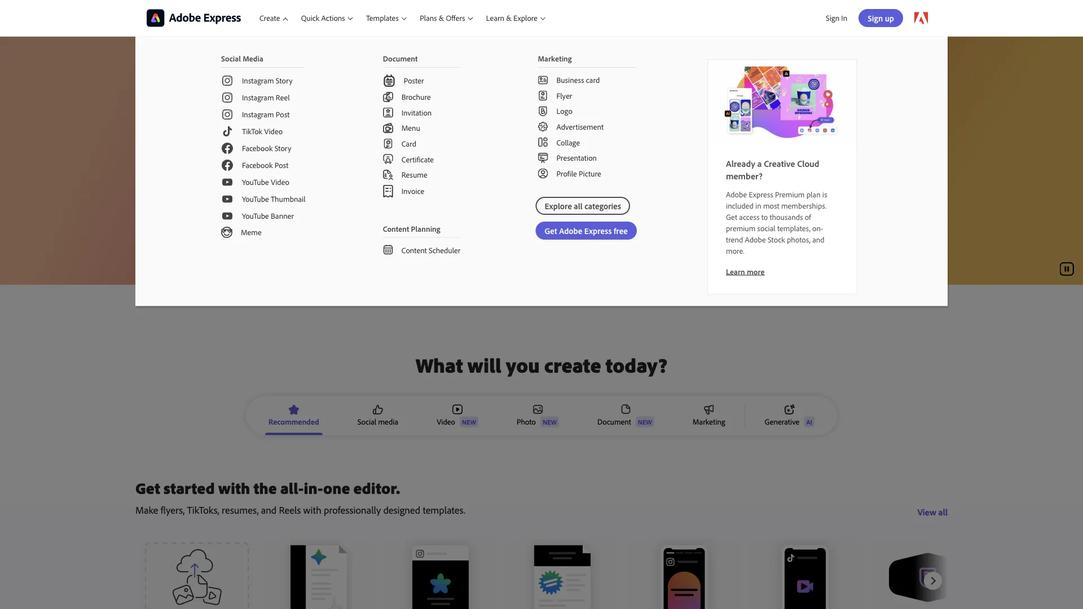 Task type: describe. For each thing, give the bounding box(es) containing it.
banner icon image
[[383, 154, 393, 164]]

more.
[[726, 246, 744, 255]]

logo icon image for content scheduler
[[383, 245, 393, 255]]

presentation link
[[520, 150, 655, 166]]

you
[[506, 352, 540, 378]]

youtube thumbnail
[[242, 194, 306, 204]]

resume icon image
[[383, 170, 393, 180]]

quick actions
[[301, 13, 345, 23]]

thumbnail
[[271, 194, 306, 204]]

plan
[[806, 189, 821, 199]]

learn for learn & explore
[[486, 13, 504, 23]]

youtube banner
[[242, 211, 294, 221]]

of
[[805, 212, 811, 222]]

facebook for facebook post
[[242, 160, 273, 170]]

easier.
[[428, 164, 452, 175]]

already a creative cloud member? group
[[135, 36, 948, 306]]

facebook post
[[242, 160, 288, 170]]

sign in button
[[824, 8, 850, 28]]

meme link
[[203, 225, 324, 240]]

menu icon image
[[383, 123, 393, 133]]

photo button
[[513, 404, 562, 428]]

generative
[[765, 417, 800, 427]]

create easier. dream bigger.
[[401, 164, 507, 175]]

content scheduler
[[401, 245, 460, 255]]

2 vertical spatial adobe
[[745, 234, 766, 244]]

profile picture link
[[520, 166, 655, 181]]

create for create
[[259, 13, 280, 23]]

business
[[556, 75, 584, 85]]

get started with the all-in-one editor.
[[135, 478, 400, 498]]

included
[[726, 200, 754, 210]]

quick
[[301, 13, 319, 23]]

learn & explore
[[486, 13, 538, 23]]

stock
[[768, 234, 785, 244]]

invoice
[[401, 186, 424, 196]]

generative button
[[761, 404, 818, 428]]

media
[[243, 54, 263, 63]]

actions
[[321, 13, 345, 23]]

video button
[[433, 404, 482, 428]]

instagram reel link
[[203, 89, 324, 106]]

marketing inside already a creative cloud member? group
[[538, 54, 572, 63]]

invitation icon image
[[383, 107, 393, 118]]

facebook icon image for facebook post
[[221, 159, 234, 171]]

is
[[822, 189, 827, 199]]

level
[[147, 98, 228, 141]]

content planning
[[383, 224, 440, 233]]

create
[[544, 352, 601, 378]]

premium
[[775, 189, 805, 199]]

youtube icon image for youtube thumbnail
[[221, 193, 234, 205]]

resume link
[[365, 167, 479, 183]]

instagram reel
[[242, 93, 290, 102]]

youtube for youtube video
[[242, 177, 269, 187]]

tiktok icon image
[[221, 125, 234, 138]]

social media button
[[354, 404, 402, 428]]

premium
[[726, 223, 756, 233]]

logo icon image for logo
[[538, 106, 548, 116]]

the
[[254, 478, 277, 498]]

to
[[761, 212, 768, 222]]

recommended
[[269, 417, 319, 427]]

video for youtube video
[[271, 177, 289, 187]]

facebook for facebook story
[[242, 143, 273, 153]]

learn for learn more
[[726, 266, 745, 276]]

adobe, inc. image
[[147, 9, 241, 27]]

advertisement
[[556, 122, 604, 132]]

all-
[[280, 478, 304, 498]]

pause video image
[[1060, 262, 1074, 276]]

youtube for youtube banner
[[242, 211, 269, 221]]

what
[[416, 352, 463, 378]]

on-
[[812, 223, 823, 233]]

youtube banner link
[[203, 208, 324, 225]]

story for facebook story
[[275, 143, 291, 153]]

up.
[[235, 98, 286, 141]]

profile icon image
[[538, 168, 548, 178]]

one
[[323, 478, 350, 498]]

templates button
[[359, 0, 413, 36]]

learn more link
[[726, 266, 765, 276]]

offers
[[446, 13, 465, 23]]

reel
[[276, 93, 290, 102]]

ai image
[[785, 404, 795, 414]]

card
[[586, 75, 600, 85]]

adobe express level up.
[[147, 68, 286, 141]]

flyer link
[[520, 88, 655, 103]]

editor.
[[353, 478, 400, 498]]

what will you create today?
[[416, 352, 667, 378]]

express for premium
[[749, 189, 773, 199]]

menu link
[[365, 120, 479, 136]]

tiktok
[[242, 126, 262, 136]]

adobe express image
[[708, 60, 857, 144]]

memberships.
[[781, 200, 827, 210]]

advertisement link
[[520, 119, 655, 134]]

instagram icon image for instagram story
[[221, 74, 234, 87]]

flyer
[[556, 91, 572, 100]]

learn more
[[726, 266, 765, 276]]

collage link
[[520, 134, 655, 150]]



Task type: vqa. For each thing, say whether or not it's contained in the screenshot.
Logo link
yes



Task type: locate. For each thing, give the bounding box(es) containing it.
0 horizontal spatial marketing
[[538, 54, 572, 63]]

image wire image
[[533, 404, 543, 414]]

1 vertical spatial facebook icon image
[[221, 159, 234, 171]]

story up 'reel'
[[276, 76, 293, 86]]

1 horizontal spatial express
[[749, 189, 773, 199]]

2 vertical spatial youtube
[[242, 211, 269, 221]]

youtube up meme
[[242, 211, 269, 221]]

express
[[207, 68, 273, 94], [749, 189, 773, 199]]

0 vertical spatial facebook
[[242, 143, 273, 153]]

create
[[259, 13, 280, 23], [401, 164, 425, 175]]

social down thumbup image
[[357, 417, 376, 427]]

content
[[383, 224, 409, 233], [401, 245, 427, 255]]

logo icon image down content planning
[[383, 245, 393, 255]]

1 youtube from the top
[[242, 177, 269, 187]]

story up facebook post
[[275, 143, 291, 153]]

express up the in
[[749, 189, 773, 199]]

facebook icon image
[[221, 142, 234, 155], [221, 159, 234, 171]]

0 vertical spatial content
[[383, 224, 409, 233]]

sign
[[826, 13, 839, 23]]

flyer icon image
[[538, 90, 548, 101]]

social
[[221, 54, 241, 63], [357, 417, 376, 427]]

youtube down youtube video link
[[242, 194, 269, 204]]

marketing up business card icon
[[538, 54, 572, 63]]

business card
[[556, 75, 600, 85]]

1 vertical spatial learn
[[726, 266, 745, 276]]

instagram icon image for instagram reel
[[221, 91, 234, 104]]

1 horizontal spatial learn
[[726, 266, 745, 276]]

facebook down tiktok video at the top left
[[242, 143, 273, 153]]

1 vertical spatial adobe
[[726, 189, 747, 199]]

content for content scheduler
[[401, 245, 427, 255]]

social for social media
[[221, 54, 241, 63]]

member?
[[726, 170, 763, 181]]

presentation icon image
[[538, 153, 548, 163]]

thousands
[[770, 212, 803, 222]]

3 instagram from the top
[[242, 110, 274, 119]]

facebook inside facebook post link
[[242, 160, 273, 170]]

1 vertical spatial instagram icon image
[[221, 91, 234, 104]]

video up youtube thumbnail
[[271, 177, 289, 187]]

create left quick
[[259, 13, 280, 23]]

star accent image
[[289, 405, 299, 415]]

0 vertical spatial document
[[383, 54, 418, 63]]

forever
[[313, 218, 339, 230]]

1 facebook icon image from the top
[[221, 142, 234, 155]]

use
[[298, 218, 311, 230]]

social inside already a creative cloud member? group
[[221, 54, 241, 63]]

video up facebook story on the left of page
[[264, 126, 283, 136]]

instagram post link
[[203, 106, 324, 123]]

invitation link
[[365, 105, 479, 120]]

learn
[[486, 13, 504, 23], [726, 266, 745, 276]]

2 youtube from the top
[[242, 194, 269, 204]]

social media
[[357, 417, 398, 427]]

2 vertical spatial instagram
[[242, 110, 274, 119]]

card
[[401, 139, 416, 149]]

instagram post
[[242, 110, 290, 119]]

plans & offers
[[420, 13, 465, 23]]

1 youtube icon image from the top
[[221, 176, 234, 188]]

logo icon image inside logo "link"
[[538, 106, 548, 116]]

youtube down facebook post link
[[242, 177, 269, 187]]

document up posters icon
[[383, 54, 418, 63]]

logo link
[[520, 103, 655, 119]]

document down document icon
[[597, 417, 631, 427]]

instagram for instagram post
[[242, 110, 274, 119]]

express down social media
[[207, 68, 273, 94]]

marketing down promote icon
[[693, 417, 725, 427]]

1 horizontal spatial get
[[726, 212, 737, 222]]

document
[[383, 54, 418, 63], [597, 417, 631, 427]]

1 vertical spatial youtube
[[242, 194, 269, 204]]

adobe up level
[[147, 68, 202, 94]]

photo
[[517, 417, 536, 427]]

0 horizontal spatial create
[[259, 13, 280, 23]]

business card link
[[520, 68, 655, 88]]

1 vertical spatial youtube icon image
[[221, 193, 234, 205]]

get left started
[[135, 478, 160, 498]]

0 horizontal spatial logo icon image
[[383, 245, 393, 255]]

3 instagram icon image from the top
[[221, 108, 234, 121]]

instagram icon image inside instagram story link
[[221, 74, 234, 87]]

learn inside already a creative cloud member? group
[[726, 266, 745, 276]]

0 vertical spatial story
[[276, 76, 293, 86]]

already a creative cloud member?
[[726, 158, 819, 181]]

youtube icon image for youtube video
[[221, 176, 234, 188]]

facebook icon image inside facebook post link
[[221, 159, 234, 171]]

content scheduler link
[[365, 238, 479, 258]]

0 vertical spatial adobe
[[147, 68, 202, 94]]

plans & offers button
[[413, 0, 479, 36]]

1 vertical spatial video
[[271, 177, 289, 187]]

learn inside learn & explore popup button
[[486, 13, 504, 23]]

0 horizontal spatial get
[[135, 478, 160, 498]]

learn left more
[[726, 266, 745, 276]]

express for level
[[207, 68, 273, 94]]

0 vertical spatial youtube
[[242, 177, 269, 187]]

most
[[763, 200, 779, 210]]

3 youtube from the top
[[242, 211, 269, 221]]

2 vertical spatial video
[[437, 417, 455, 427]]

1 instagram from the top
[[242, 76, 274, 86]]

youtube icon image inside youtube video link
[[221, 176, 234, 188]]

adobe down social
[[745, 234, 766, 244]]

resume
[[401, 170, 427, 180]]

scheduler
[[429, 245, 460, 255]]

1 vertical spatial social
[[357, 417, 376, 427]]

2 & from the left
[[506, 13, 512, 23]]

1 vertical spatial facebook
[[242, 160, 273, 170]]

learn left explore
[[486, 13, 504, 23]]

post down facebook story on the left of page
[[275, 160, 288, 170]]

marketing
[[538, 54, 572, 63], [693, 417, 725, 427]]

0 vertical spatial facebook icon image
[[221, 142, 234, 155]]

creative
[[764, 158, 795, 169]]

2 vertical spatial instagram icon image
[[221, 108, 234, 121]]

content down content planning
[[401, 245, 427, 255]]

instagram up tiktok video at the top left
[[242, 110, 274, 119]]

logo icon image up advertisement icon
[[538, 106, 548, 116]]

instagram story
[[242, 76, 293, 86]]

post down 'reel'
[[276, 110, 290, 119]]

in-
[[304, 478, 323, 498]]

instagram icon image
[[221, 74, 234, 87], [221, 91, 234, 104], [221, 108, 234, 121]]

trend
[[726, 234, 743, 244]]

0 vertical spatial video
[[264, 126, 283, 136]]

0 vertical spatial get
[[726, 212, 737, 222]]

youtube icon image inside youtube banner link
[[221, 210, 234, 222]]

1 horizontal spatial logo icon image
[[538, 106, 548, 116]]

express inside adobe express level up.
[[207, 68, 273, 94]]

free use forever
[[280, 218, 339, 230]]

instagram up instagram reel link
[[242, 76, 274, 86]]

0 horizontal spatial social
[[221, 54, 241, 63]]

youtube
[[242, 177, 269, 187], [242, 194, 269, 204], [242, 211, 269, 221]]

tiktok video link
[[203, 123, 324, 140]]

cloud
[[797, 158, 819, 169]]

1 horizontal spatial marketing
[[693, 417, 725, 427]]

menu
[[401, 123, 420, 133]]

collage icon image
[[538, 137, 548, 147]]

play video image
[[452, 404, 463, 414]]

get down included
[[726, 212, 737, 222]]

collage
[[556, 137, 580, 147]]

0 horizontal spatial learn
[[486, 13, 504, 23]]

presentation
[[556, 153, 597, 163]]

social left the media
[[221, 54, 241, 63]]

youtube icon image inside youtube thumbnail link
[[221, 193, 234, 205]]

instagram icon image for instagram post
[[221, 108, 234, 121]]

started
[[164, 478, 215, 498]]

adobe inside adobe express level up.
[[147, 68, 202, 94]]

facebook story
[[242, 143, 291, 153]]

facebook inside the facebook story link
[[242, 143, 273, 153]]

meme icon image
[[221, 227, 232, 238]]

1 vertical spatial content
[[401, 245, 427, 255]]

access
[[739, 212, 760, 222]]

adobe
[[147, 68, 202, 94], [726, 189, 747, 199], [745, 234, 766, 244]]

0 vertical spatial social
[[221, 54, 241, 63]]

adobe logo image
[[914, 12, 928, 24]]

facebook icon image for facebook story
[[221, 142, 234, 155]]

a
[[757, 158, 762, 169]]

1 vertical spatial logo icon image
[[383, 245, 393, 255]]

youtube inside youtube video link
[[242, 177, 269, 187]]

invoice icon image
[[383, 185, 393, 198]]

0 vertical spatial create
[[259, 13, 280, 23]]

tiktok video
[[242, 126, 283, 136]]

invitation
[[401, 108, 432, 117]]

1 facebook from the top
[[242, 143, 273, 153]]

invoice link
[[365, 183, 479, 200]]

youtube for youtube thumbnail
[[242, 194, 269, 204]]

youtube inside youtube thumbnail link
[[242, 194, 269, 204]]

0 vertical spatial marketing
[[538, 54, 572, 63]]

1 vertical spatial marketing
[[693, 417, 725, 427]]

story inside instagram story link
[[276, 76, 293, 86]]

2 vertical spatial youtube icon image
[[221, 210, 234, 222]]

with
[[218, 478, 250, 498]]

create inside dropdown button
[[259, 13, 280, 23]]

0 horizontal spatial &
[[439, 13, 444, 23]]

2 instagram from the top
[[242, 93, 274, 102]]

1 horizontal spatial document
[[597, 417, 631, 427]]

1 horizontal spatial create
[[401, 164, 425, 175]]

3 youtube icon image from the top
[[221, 210, 234, 222]]

create for create easier. dream bigger.
[[401, 164, 425, 175]]

create down the certificate
[[401, 164, 425, 175]]

& for plans
[[439, 13, 444, 23]]

profile picture
[[556, 168, 601, 178]]

1 vertical spatial get
[[135, 478, 160, 498]]

posters icon image
[[383, 74, 395, 87]]

explore
[[513, 13, 538, 23]]

instagram up instagram post link
[[242, 93, 274, 102]]

card link
[[365, 136, 479, 151]]

advertisement icon image
[[538, 122, 548, 132]]

instagram icon image inside instagram reel link
[[221, 91, 234, 104]]

in
[[841, 13, 847, 23]]

video inside button
[[437, 417, 455, 427]]

1 vertical spatial express
[[749, 189, 773, 199]]

poster
[[404, 76, 424, 86]]

social for social media
[[357, 417, 376, 427]]

1 vertical spatial instagram
[[242, 93, 274, 102]]

today?
[[606, 352, 667, 378]]

2 instagram icon image from the top
[[221, 91, 234, 104]]

greeting card icon image
[[383, 139, 393, 149]]

& for learn
[[506, 13, 512, 23]]

thumbup image
[[373, 405, 383, 415]]

logo icon image
[[538, 106, 548, 116], [383, 245, 393, 255]]

instagram for instagram reel
[[242, 93, 274, 102]]

& left explore
[[506, 13, 512, 23]]

more
[[747, 266, 765, 276]]

instagram icon image inside instagram post link
[[221, 108, 234, 121]]

will
[[467, 352, 501, 378]]

0 vertical spatial post
[[276, 110, 290, 119]]

document button
[[594, 404, 658, 428]]

learn & explore button
[[479, 0, 552, 36]]

adobe up included
[[726, 189, 747, 199]]

photos,
[[787, 234, 811, 244]]

story inside the facebook story link
[[275, 143, 291, 153]]

2 facebook icon image from the top
[[221, 159, 234, 171]]

1 vertical spatial create
[[401, 164, 425, 175]]

video for tiktok video
[[264, 126, 283, 136]]

facebook story link
[[203, 140, 324, 157]]

1 instagram icon image from the top
[[221, 74, 234, 87]]

and
[[812, 234, 825, 244]]

post
[[276, 110, 290, 119], [275, 160, 288, 170]]

facebook down the facebook story link
[[242, 160, 273, 170]]

promote image
[[704, 405, 714, 415]]

post for facebook post
[[275, 160, 288, 170]]

youtube icon image for youtube banner
[[221, 210, 234, 222]]

create button
[[253, 0, 294, 36]]

0 horizontal spatial document
[[383, 54, 418, 63]]

profile
[[556, 168, 577, 178]]

logo icon image inside the content scheduler link
[[383, 245, 393, 255]]

story for instagram story
[[276, 76, 293, 86]]

get inside adobe express premium plan is included in most memberships. get access to thousands of premium social templates, on- trend adobe stock photos, and more.
[[726, 212, 737, 222]]

video down play video icon
[[437, 417, 455, 427]]

instagram for instagram story
[[242, 76, 274, 86]]

0 vertical spatial instagram
[[242, 76, 274, 86]]

dream
[[454, 164, 480, 175]]

1 horizontal spatial social
[[357, 417, 376, 427]]

quick actions button
[[294, 0, 359, 36]]

& right plans
[[439, 13, 444, 23]]

1 vertical spatial story
[[275, 143, 291, 153]]

1 vertical spatial post
[[275, 160, 288, 170]]

youtube icon image
[[221, 176, 234, 188], [221, 193, 234, 205], [221, 210, 234, 222]]

facebook icon image inside the facebook story link
[[221, 142, 234, 155]]

social media
[[221, 54, 263, 63]]

youtube video
[[242, 177, 289, 187]]

social inside button
[[357, 417, 376, 427]]

0 vertical spatial logo icon image
[[538, 106, 548, 116]]

marketing inside button
[[693, 417, 725, 427]]

1 & from the left
[[439, 13, 444, 23]]

content left planning
[[383, 224, 409, 233]]

1 vertical spatial document
[[597, 417, 631, 427]]

0 horizontal spatial express
[[207, 68, 273, 94]]

0 vertical spatial youtube icon image
[[221, 176, 234, 188]]

brochure icon image
[[383, 92, 393, 102]]

adobe for premium
[[726, 189, 747, 199]]

youtube thumbnail link
[[203, 191, 324, 208]]

banner
[[271, 211, 294, 221]]

0 vertical spatial express
[[207, 68, 273, 94]]

2 facebook from the top
[[242, 160, 273, 170]]

facebook post link
[[203, 157, 324, 174]]

free
[[280, 218, 296, 230]]

content for content planning
[[383, 224, 409, 233]]

youtube inside youtube banner link
[[242, 211, 269, 221]]

0 vertical spatial instagram icon image
[[221, 74, 234, 87]]

adobe for level
[[147, 68, 202, 94]]

2 youtube icon image from the top
[[221, 193, 234, 205]]

document image
[[621, 404, 631, 414]]

1 horizontal spatial &
[[506, 13, 512, 23]]

business card icon image
[[538, 75, 548, 85]]

document inside already a creative cloud member? group
[[383, 54, 418, 63]]

express inside adobe express premium plan is included in most memberships. get access to thousands of premium social templates, on- trend adobe stock photos, and more.
[[749, 189, 773, 199]]

poster link
[[365, 68, 479, 89]]

marketing button
[[689, 404, 729, 428]]

post for instagram post
[[276, 110, 290, 119]]

document inside button
[[597, 417, 631, 427]]

0 vertical spatial learn
[[486, 13, 504, 23]]



